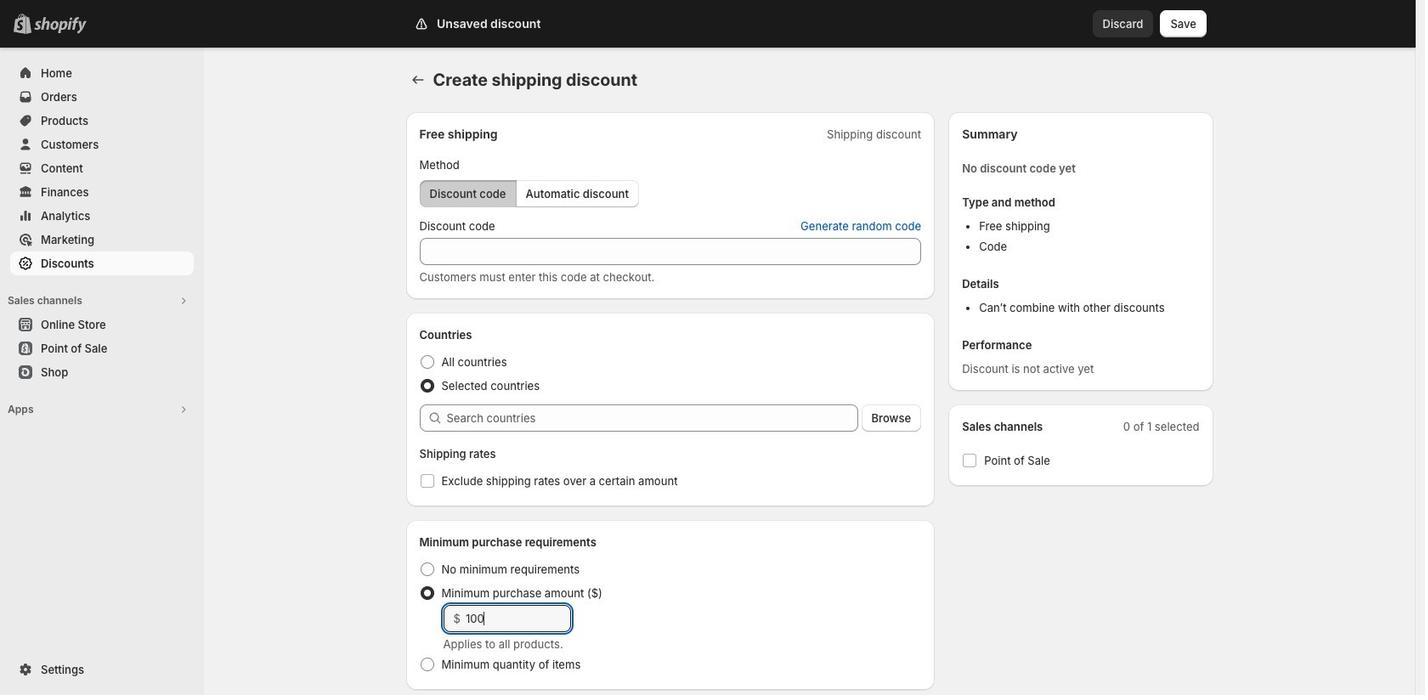 Task type: vqa. For each thing, say whether or not it's contained in the screenshot.
the bottommost logo
no



Task type: describe. For each thing, give the bounding box(es) containing it.
Search countries text field
[[447, 405, 858, 432]]

shopify image
[[34, 17, 87, 34]]



Task type: locate. For each thing, give the bounding box(es) containing it.
None text field
[[419, 238, 921, 265]]

0.00 text field
[[466, 605, 571, 632]]



